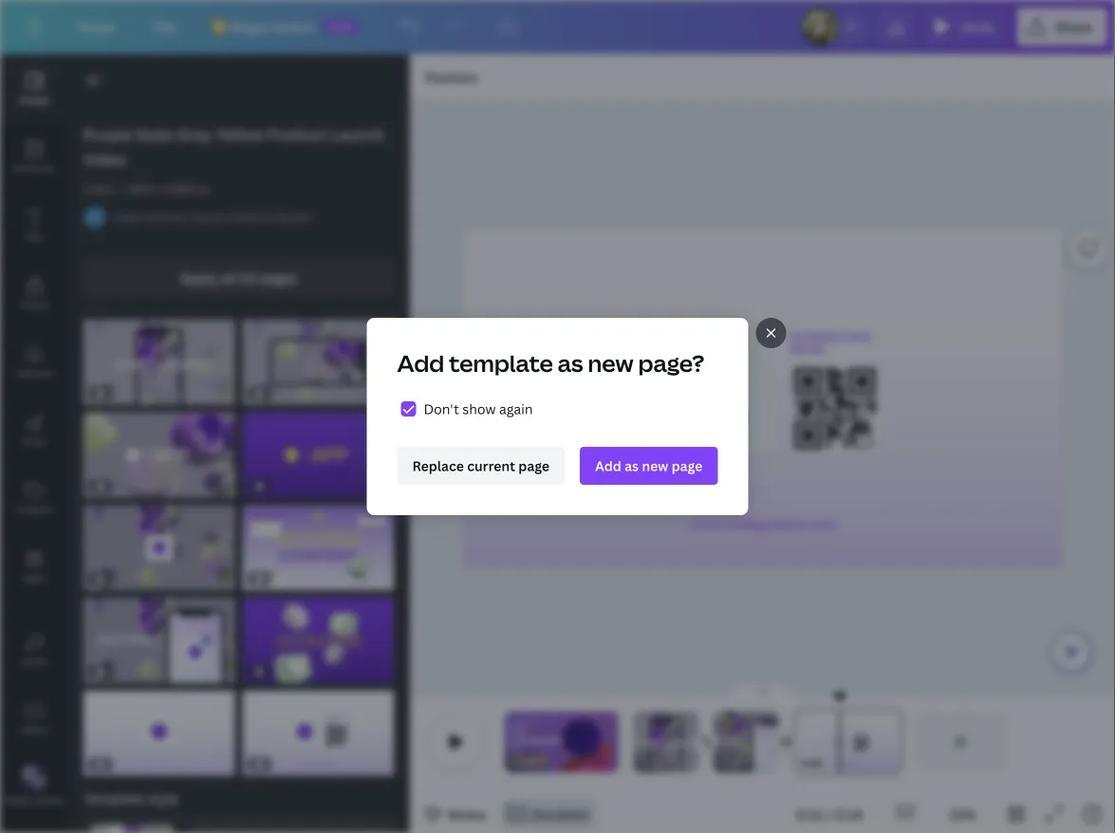 Task type: vqa. For each thing, say whether or not it's contained in the screenshot.
Compare Pricing link
no



Task type: locate. For each thing, give the bounding box(es) containing it.
0 horizontal spatial our
[[511, 738, 528, 745]]

template style
[[84, 790, 178, 808]]

1 vertical spatial video
[[84, 181, 115, 196]]

magic
[[231, 18, 269, 36], [5, 794, 32, 806]]

now
[[790, 344, 824, 357]]

our inside try our newest ai sign up now!
[[511, 738, 528, 745]]

apply style image
[[91, 825, 190, 833]]

1 horizontal spatial new
[[642, 457, 668, 475]]

view
[[114, 209, 140, 225]]

1 try from the left
[[511, 728, 527, 736]]

0 vertical spatial add
[[397, 348, 444, 379]]

trimming, start edge slider inside anytime button
[[714, 712, 727, 772]]

magic inside main menu bar
[[231, 18, 269, 36]]

4 trimming, end edge slider from the left
[[886, 712, 903, 772]]

1 trimming, end edge slider from the left
[[605, 712, 619, 772]]

1 vertical spatial as
[[625, 457, 639, 475]]

0 horizontal spatial try
[[511, 728, 527, 736]]

1 vertical spatial magic
[[5, 794, 32, 806]]

0 horizontal spatial add
[[397, 348, 444, 379]]

2 trimming, start edge slider from the left
[[634, 712, 647, 772]]

ai left 1.8s 'button' on the right of the page
[[618, 747, 628, 754]]

2.2s
[[721, 755, 743, 771]]

page
[[518, 457, 550, 475], [672, 457, 703, 475]]

newest inside try our newest ai sign up now!
[[530, 738, 564, 745]]

2 try from the left
[[618, 728, 634, 736]]

video down purple
[[84, 149, 126, 169]]

2 our from the left
[[618, 738, 635, 745]]

view more by canva creative studio
[[114, 209, 312, 225]]

projects button
[[0, 464, 68, 532]]

media
[[35, 794, 63, 806]]

product
[[267, 124, 327, 145]]

video up canva creative studio element
[[84, 181, 115, 196]]

1 vertical spatial add
[[595, 457, 621, 475]]

1080
[[165, 181, 194, 196]]

0 vertical spatial magic
[[231, 18, 269, 36]]

design
[[18, 93, 50, 106]]

hide image
[[409, 398, 421, 489]]

newest ai
[[511, 721, 535, 725], [618, 721, 642, 725]]

2 trimming, end edge slider from the left
[[685, 712, 698, 772]]

px
[[197, 181, 210, 196]]

try our newest ai sign up now!
[[511, 728, 564, 762]]

apps button
[[0, 532, 68, 601]]

new inside add as new page button
[[642, 457, 668, 475]]

trimming, end edge slider left anytime
[[685, 712, 698, 772]]

newest ai up try our newest ai
[[618, 721, 642, 725]]

replace current page button
[[397, 447, 565, 485]]

view more by canva creative studio button
[[114, 208, 312, 227]]

now!
[[532, 759, 541, 762]]

magic inside magic media button
[[5, 794, 32, 806]]

0 vertical spatial video
[[84, 149, 126, 169]]

1 horizontal spatial our
[[618, 738, 635, 745]]

anytime button
[[692, 711, 800, 807]]

magic left media
[[5, 794, 32, 806]]

audio
[[21, 655, 48, 668]]

0 vertical spatial new
[[588, 348, 634, 379]]

0:11
[[796, 805, 823, 823]]

audio button
[[0, 616, 68, 684]]

add
[[397, 348, 444, 379], [595, 457, 621, 475]]

1 our from the left
[[511, 738, 528, 745]]

trimming, end edge slider right 2.2s
[[765, 712, 778, 772]]

switch
[[272, 18, 316, 36]]

trimming, end edge slider left 1.8s
[[605, 712, 619, 772]]

newest
[[511, 721, 529, 725], [618, 721, 636, 725], [530, 738, 564, 745], [637, 738, 671, 745]]

trimming, end edge slider right page title text field at the bottom right
[[886, 712, 903, 772]]

by
[[174, 209, 188, 225]]

1 horizontal spatial try
[[618, 728, 634, 736]]

0 horizontal spatial magic
[[5, 794, 32, 806]]

1 vertical spatial new
[[642, 457, 668, 475]]

try inside try our newest ai sign up now!
[[511, 728, 527, 736]]

newest up try our newest ai
[[618, 721, 636, 725]]

sign
[[517, 759, 526, 762]]

4.8s button
[[801, 753, 823, 772]]

studio
[[276, 209, 312, 225]]

our inside try our newest ai
[[618, 738, 635, 745]]

try inside try our newest ai
[[618, 728, 634, 736]]

up
[[527, 759, 531, 762]]

3 trimming, start edge slider from the left
[[714, 712, 727, 772]]

trimming, start edge slider inside introducing button
[[634, 712, 647, 772]]

trimming, end edge slider
[[605, 712, 619, 772], [685, 712, 698, 772], [765, 712, 778, 772], [886, 712, 903, 772]]

don't
[[424, 400, 459, 418]]

ai
[[530, 721, 535, 725], [637, 721, 642, 725], [511, 747, 521, 754], [618, 747, 628, 754]]

newest ai up try our newest ai sign up now!
[[511, 721, 535, 725]]

as
[[558, 348, 583, 379], [625, 457, 639, 475]]

10
[[240, 269, 256, 287]]

new
[[588, 348, 634, 379], [642, 457, 668, 475]]

add as new page
[[595, 457, 703, 475]]

1 horizontal spatial as
[[625, 457, 639, 475]]

trimming, end edge slider for 5.0s
[[605, 712, 619, 772]]

add inside button
[[595, 457, 621, 475]]

1 horizontal spatial add
[[595, 457, 621, 475]]

text
[[25, 230, 44, 242]]

newest up the now!
[[530, 738, 564, 745]]

magic for magic media
[[5, 794, 32, 806]]

0:14
[[835, 805, 863, 823]]

/
[[826, 805, 831, 823]]

3 trimming, end edge slider from the left
[[765, 712, 778, 772]]

our
[[511, 738, 528, 745], [618, 738, 635, 745]]

1 horizontal spatial magic
[[231, 18, 269, 36]]

duration button
[[501, 799, 597, 829]]

canva creative studio element
[[84, 206, 106, 229]]

download
[[790, 332, 871, 345]]

trimming, start edge slider
[[505, 712, 518, 772], [634, 712, 647, 772], [714, 712, 727, 772], [793, 712, 810, 772]]

draw
[[22, 435, 46, 447]]

1 horizontal spatial newest ai
[[618, 721, 642, 725]]

try
[[511, 728, 527, 736], [618, 728, 634, 736]]

0 horizontal spatial page
[[518, 457, 550, 475]]

notes
[[448, 805, 486, 823]]

2 video from the top
[[84, 181, 115, 196]]

page?
[[638, 348, 704, 379]]

newest up 1.8s
[[637, 738, 671, 745]]

1 page from the left
[[518, 457, 550, 475]]

template
[[84, 790, 144, 808]]

notes button
[[418, 799, 494, 829]]

add for add as new page
[[595, 457, 621, 475]]

video
[[84, 149, 126, 169], [84, 181, 115, 196]]

trimming, end edge slider for 2.2s
[[765, 712, 778, 772]]

text button
[[0, 191, 68, 259]]

1 video from the top
[[84, 149, 126, 169]]

try for try our newest ai
[[618, 728, 634, 736]]

0 horizontal spatial newest ai
[[511, 721, 535, 725]]

purple
[[84, 124, 132, 145]]

as inside button
[[625, 457, 639, 475]]

ai inside try our newest ai
[[618, 747, 628, 754]]

newest inside try our newest ai
[[637, 738, 671, 745]]

uploads
[[15, 366, 53, 379]]

magic left switch
[[231, 18, 269, 36]]

2 page from the left
[[672, 457, 703, 475]]

apply all 10 pages
[[180, 269, 297, 287]]

4 trimming, start edge slider from the left
[[793, 712, 810, 772]]

1 horizontal spatial page
[[672, 457, 703, 475]]

1 trimming, start edge slider from the left
[[505, 712, 518, 772]]

add template as new page?
[[397, 348, 704, 379]]

0 vertical spatial as
[[558, 348, 583, 379]]

ai up sign
[[511, 747, 521, 754]]

replace
[[412, 457, 464, 475]]

0 horizontal spatial as
[[558, 348, 583, 379]]



Task type: describe. For each thing, give the bounding box(es) containing it.
1 newest ai from the left
[[511, 721, 535, 725]]

brand button
[[0, 259, 68, 327]]

add for add template as new page?
[[397, 348, 444, 379]]

trimming, start edge slider for 2.2s
[[714, 712, 727, 772]]

ai up try our newest ai
[[637, 721, 642, 725]]

add as new page button
[[580, 447, 718, 485]]

pages
[[259, 269, 297, 287]]

our for try our newest ai sign up now!
[[511, 738, 528, 745]]

duration
[[532, 805, 589, 823]]

purple slate grey yellow product launch video
[[84, 124, 384, 169]]

5.0s button
[[512, 753, 535, 772]]

new
[[329, 20, 353, 33]]

side panel tab list
[[0, 54, 68, 821]]

show
[[462, 400, 496, 418]]

download now
[[790, 332, 871, 357]]

hide pages image
[[717, 683, 808, 698]]

www.reallygreatai.com
[[690, 519, 836, 532]]

anytime
[[702, 738, 741, 747]]

1.8s button
[[642, 753, 663, 772]]

creative
[[227, 209, 273, 225]]

elements
[[13, 161, 56, 174]]

design button
[[0, 54, 68, 122]]

canva creative studio image
[[84, 206, 106, 229]]

videos
[[19, 723, 50, 736]]

1.8s
[[642, 755, 663, 771]]

0:11 / 0:14
[[796, 805, 863, 823]]

magic media button
[[0, 753, 68, 821]]

try our newest ai
[[618, 728, 671, 754]]

more
[[143, 209, 171, 225]]

videos button
[[0, 684, 68, 753]]

try for try our newest ai sign up now!
[[511, 728, 527, 736]]

Page title text field
[[832, 753, 839, 772]]

trimming, end edge slider for 1.8s
[[685, 712, 698, 772]]

14.0s button
[[923, 8, 1010, 46]]

canva assistant image
[[1060, 641, 1083, 663]]

draw button
[[0, 396, 68, 464]]

introducing
[[635, 741, 698, 749]]

projects
[[15, 503, 53, 516]]

1920
[[127, 181, 154, 196]]

1920 x 1080 px
[[127, 181, 210, 196]]

yellow
[[216, 124, 264, 145]]

ai inside try our newest ai sign up now!
[[511, 747, 521, 754]]

main menu bar
[[0, 0, 1115, 54]]

launch
[[330, 124, 384, 145]]

14.0s
[[961, 18, 994, 36]]

magic switch
[[231, 18, 316, 36]]

brand
[[20, 298, 48, 311]]

4.8s
[[801, 755, 823, 771]]

0 horizontal spatial new
[[588, 348, 634, 379]]

apps
[[22, 571, 46, 584]]

uploads button
[[0, 327, 68, 396]]

template
[[449, 348, 553, 379]]

2 newest ai from the left
[[618, 721, 642, 725]]

slate
[[136, 124, 173, 145]]

grey
[[177, 124, 212, 145]]

5.0s
[[512, 755, 535, 771]]

elements button
[[0, 122, 68, 191]]

ai up try our newest ai sign up now!
[[530, 721, 535, 725]]

don't show again
[[424, 400, 533, 418]]

newest up try our newest ai sign up now!
[[511, 721, 529, 725]]

magic for magic switch
[[231, 18, 269, 36]]

current
[[467, 457, 515, 475]]

x
[[157, 181, 163, 196]]

apply
[[180, 269, 218, 287]]

home link
[[61, 8, 130, 46]]

trimming, start edge slider for 5.0s
[[505, 712, 518, 772]]

apply all 10 pages button
[[84, 259, 394, 297]]

2.2s button
[[721, 753, 743, 772]]

canva
[[190, 209, 225, 225]]

magic media
[[5, 794, 63, 806]]

all
[[221, 269, 237, 287]]

video inside purple slate grey yellow product launch video
[[84, 149, 126, 169]]

introducing button
[[612, 711, 720, 788]]

trimming, start edge slider for 1.8s
[[634, 712, 647, 772]]

style
[[147, 790, 178, 808]]

replace current page
[[412, 457, 550, 475]]

home
[[76, 18, 115, 36]]

our for try our newest ai
[[618, 738, 635, 745]]

again
[[499, 400, 533, 418]]



